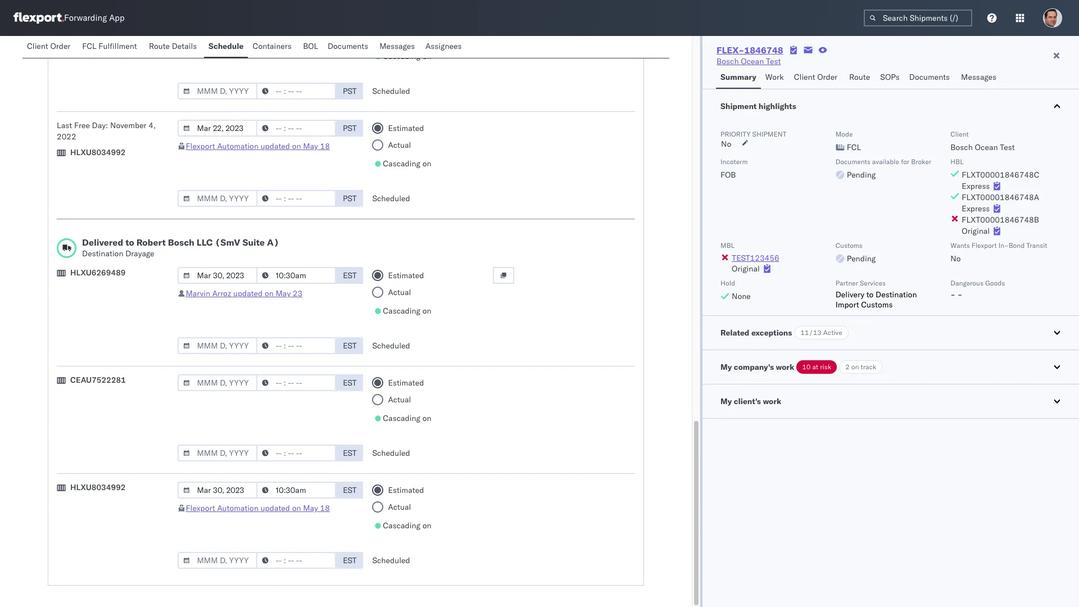 Task type: vqa. For each thing, say whether or not it's contained in the screenshot.
Bosch inside the client bosch ocean test incoterm fob
yes



Task type: locate. For each thing, give the bounding box(es) containing it.
1 vertical spatial documents button
[[905, 67, 957, 89]]

2 actual from the top
[[388, 140, 411, 150]]

4 cascading on from the top
[[383, 413, 432, 424]]

suite
[[243, 237, 265, 248]]

0 horizontal spatial test
[[767, 56, 781, 66]]

customs up partner
[[836, 241, 863, 250]]

1 mmm d, yyyy text field from the top
[[178, 190, 258, 207]]

2 automation from the top
[[217, 503, 259, 514]]

client inside the client bosch ocean test incoterm fob
[[951, 130, 970, 138]]

client order button right work
[[790, 67, 845, 89]]

0 horizontal spatial route
[[149, 41, 170, 51]]

client order right work button
[[795, 72, 838, 82]]

bosch up hbl
[[951, 142, 974, 152]]

express up 'flxt00001846748a'
[[963, 181, 991, 191]]

client right work button
[[795, 72, 816, 82]]

0 horizontal spatial destination
[[82, 249, 123, 259]]

client for the right client order button
[[795, 72, 816, 82]]

0 horizontal spatial client
[[27, 41, 48, 51]]

1 vertical spatial test
[[1001, 142, 1016, 152]]

pending for documents available for broker
[[847, 170, 876, 180]]

pst
[[343, 86, 357, 96], [343, 123, 357, 133], [343, 193, 357, 204]]

1 vertical spatial flexport automation updated on may 18
[[186, 503, 330, 514]]

0 horizontal spatial order
[[50, 41, 71, 51]]

5 est from the top
[[343, 485, 357, 496]]

1 vertical spatial pending
[[847, 254, 876, 264]]

2 vertical spatial may
[[303, 503, 318, 514]]

1 mmm d, yyyy text field from the top
[[178, 83, 258, 100]]

bosch
[[717, 56, 739, 66], [951, 142, 974, 152], [168, 237, 195, 248]]

client up hbl
[[951, 130, 970, 138]]

bosch ocean test
[[717, 56, 781, 66]]

1 pending from the top
[[847, 170, 876, 180]]

on
[[423, 51, 432, 61], [292, 141, 301, 151], [423, 159, 432, 169], [265, 289, 274, 299], [423, 306, 432, 316], [852, 363, 860, 371], [423, 413, 432, 424], [292, 503, 301, 514], [423, 521, 432, 531]]

1 vertical spatial messages
[[962, 72, 997, 82]]

1 horizontal spatial client order
[[795, 72, 838, 82]]

mmm d, yyyy text field for -- : -- -- text field for est
[[178, 375, 258, 391]]

0 vertical spatial flexport
[[186, 141, 215, 151]]

drayage
[[126, 249, 154, 259]]

5 mmm d, yyyy text field from the top
[[178, 482, 258, 499]]

app
[[109, 13, 125, 23]]

-- : -- -- text field
[[257, 83, 337, 100], [257, 190, 337, 207], [257, 267, 337, 284], [257, 337, 337, 354], [257, 445, 337, 462], [257, 482, 337, 499], [257, 552, 337, 569]]

4 -- : -- -- text field from the top
[[257, 337, 337, 354]]

cascading for hlxu8034992
[[383, 521, 421, 531]]

client order down "flexport." image
[[27, 41, 71, 51]]

2 vertical spatial updated
[[261, 503, 290, 514]]

client order for the left client order button
[[27, 41, 71, 51]]

no down "priority"
[[722, 139, 732, 149]]

priority
[[721, 130, 751, 138]]

0 vertical spatial flexport automation updated on may 18
[[186, 141, 330, 151]]

1 vertical spatial messages button
[[957, 67, 1003, 89]]

documents right sops button
[[910, 72, 951, 82]]

documents button right bol
[[323, 36, 375, 58]]

2 express from the top
[[963, 204, 991, 214]]

schedule button
[[204, 36, 248, 58]]

my for my company's work
[[721, 362, 733, 372]]

1 -- : -- -- text field from the top
[[257, 83, 337, 100]]

mmm d, yyyy text field for automation
[[178, 190, 258, 207]]

0 vertical spatial fcl
[[82, 41, 97, 51]]

0 vertical spatial documents button
[[323, 36, 375, 58]]

1 vertical spatial no
[[951, 254, 962, 264]]

1 vertical spatial order
[[818, 72, 838, 82]]

6 -- : -- -- text field from the top
[[257, 482, 337, 499]]

0 vertical spatial ocean
[[741, 56, 765, 66]]

may for hlxu6269489
[[276, 289, 291, 299]]

1 horizontal spatial bosch
[[717, 56, 739, 66]]

1 vertical spatial express
[[963, 204, 991, 214]]

0 vertical spatial hlxu8034992
[[70, 147, 126, 157]]

no down wants
[[951, 254, 962, 264]]

1 horizontal spatial -
[[958, 290, 963, 300]]

1 flexport automation updated on may 18 from the top
[[186, 141, 330, 151]]

original
[[963, 226, 991, 236], [732, 264, 760, 274]]

active
[[824, 328, 843, 337]]

hlxu6269489
[[70, 268, 126, 278]]

2 vertical spatial flexport
[[186, 503, 215, 514]]

1 -- : -- -- text field from the top
[[257, 120, 337, 137]]

fcl fulfillment
[[82, 41, 137, 51]]

route
[[149, 41, 170, 51], [850, 72, 871, 82]]

1 vertical spatial pst
[[343, 123, 357, 133]]

customs inside partner services delivery to destination import customs
[[862, 300, 893, 310]]

0 vertical spatial destination
[[82, 249, 123, 259]]

1 horizontal spatial original
[[963, 226, 991, 236]]

1 estimated from the top
[[388, 123, 424, 133]]

route inside button
[[850, 72, 871, 82]]

3 mmm d, yyyy text field from the top
[[178, 337, 258, 354]]

to up drayage at the left top of page
[[126, 237, 134, 248]]

2 flexport automation updated on may 18 from the top
[[186, 503, 330, 514]]

my
[[721, 362, 733, 372], [721, 397, 733, 407]]

-- : -- -- text field
[[257, 120, 337, 137], [257, 375, 337, 391]]

bosch down "flex-" at the top
[[717, 56, 739, 66]]

hlxu8034992
[[70, 147, 126, 157], [70, 483, 126, 493]]

5 cascading from the top
[[383, 521, 421, 531]]

documents
[[328, 41, 369, 51], [910, 72, 951, 82], [836, 157, 871, 166]]

my left client's on the bottom of page
[[721, 397, 733, 407]]

order
[[50, 41, 71, 51], [818, 72, 838, 82]]

0 vertical spatial messages
[[380, 41, 415, 51]]

1 vertical spatial fcl
[[847, 142, 862, 152]]

3 estimated from the top
[[388, 378, 424, 388]]

4 estimated from the top
[[388, 485, 424, 496]]

1 vertical spatial route
[[850, 72, 871, 82]]

1 pst from the top
[[343, 86, 357, 96]]

2 cascading on from the top
[[383, 159, 432, 169]]

documents right bol "button"
[[328, 41, 369, 51]]

1 horizontal spatial no
[[951, 254, 962, 264]]

5 actual from the top
[[388, 502, 411, 512]]

track
[[861, 363, 877, 371]]

shipment highlights
[[721, 101, 797, 111]]

to down services
[[867, 290, 874, 300]]

1 hlxu8034992 from the top
[[70, 147, 126, 157]]

fulfillment
[[99, 41, 137, 51]]

bol
[[303, 41, 318, 51]]

destination down services
[[876, 290, 918, 300]]

0 horizontal spatial fcl
[[82, 41, 97, 51]]

flex-1846748
[[717, 44, 784, 56]]

fcl
[[82, 41, 97, 51], [847, 142, 862, 152]]

bosch inside delivered to robert bosch llc (smv suite a) destination drayage
[[168, 237, 195, 248]]

wants
[[951, 241, 971, 250]]

0 vertical spatial documents
[[328, 41, 369, 51]]

0 horizontal spatial -
[[951, 290, 956, 300]]

bosch ocean test link
[[717, 56, 781, 67]]

documents button right sops
[[905, 67, 957, 89]]

pending up services
[[847, 254, 876, 264]]

-- : -- -- text field for est
[[257, 375, 337, 391]]

client order button down "flexport." image
[[22, 36, 78, 58]]

sops button
[[876, 67, 905, 89]]

route left sops
[[850, 72, 871, 82]]

0 vertical spatial pst
[[343, 86, 357, 96]]

flexport for est
[[186, 503, 215, 514]]

order down forwarding app link
[[50, 41, 71, 51]]

4 est from the top
[[343, 448, 357, 458]]

mmm d, yyyy text field for -- : -- -- text field related to pst
[[178, 120, 258, 137]]

1 horizontal spatial client
[[795, 72, 816, 82]]

1 horizontal spatial fcl
[[847, 142, 862, 152]]

ocean down 'flex-1846748' link
[[741, 56, 765, 66]]

0 vertical spatial bosch
[[717, 56, 739, 66]]

0 vertical spatial work
[[777, 362, 795, 372]]

2 mmm d, yyyy text field from the top
[[178, 267, 258, 284]]

0 vertical spatial original
[[963, 226, 991, 236]]

18
[[320, 141, 330, 151], [320, 503, 330, 514]]

risk
[[821, 363, 832, 371]]

18 for est
[[320, 503, 330, 514]]

-- : -- -- text field for pst
[[257, 120, 337, 137]]

1 horizontal spatial route
[[850, 72, 871, 82]]

0 vertical spatial client order
[[27, 41, 71, 51]]

priority shipment
[[721, 130, 787, 138]]

2 my from the top
[[721, 397, 733, 407]]

messages button
[[375, 36, 421, 58], [957, 67, 1003, 89]]

flexport automation updated on may 18 for est
[[186, 503, 330, 514]]

mmm d, yyyy text field up the (smv
[[178, 190, 258, 207]]

test down the 1846748
[[767, 56, 781, 66]]

client down "flexport." image
[[27, 41, 48, 51]]

flex-
[[717, 44, 745, 56]]

pending down documents available for broker
[[847, 170, 876, 180]]

0 horizontal spatial bosch
[[168, 237, 195, 248]]

services
[[861, 279, 886, 287]]

2 mmm d, yyyy text field from the top
[[178, 120, 258, 137]]

3 cascading on from the top
[[383, 306, 432, 316]]

2022
[[57, 132, 76, 142]]

express up flxt00001846748b
[[963, 204, 991, 214]]

no
[[722, 139, 732, 149], [951, 254, 962, 264]]

0 vertical spatial order
[[50, 41, 71, 51]]

documents available for broker
[[836, 157, 932, 166]]

forwarding
[[64, 13, 107, 23]]

2 -- : -- -- text field from the top
[[257, 190, 337, 207]]

work left 10
[[777, 362, 795, 372]]

ceau7522281
[[70, 375, 126, 385]]

actual for hlxu8034992
[[388, 502, 411, 512]]

1 vertical spatial to
[[867, 290, 874, 300]]

scheduled for hlxu8034992
[[373, 556, 410, 566]]

1 horizontal spatial messages button
[[957, 67, 1003, 89]]

client order button
[[22, 36, 78, 58], [790, 67, 845, 89]]

0 horizontal spatial documents button
[[323, 36, 375, 58]]

4 scheduled from the top
[[373, 448, 410, 458]]

flexport automation updated on may 18
[[186, 141, 330, 151], [186, 503, 330, 514]]

2 scheduled from the top
[[373, 193, 410, 204]]

my left company's
[[721, 362, 733, 372]]

23
[[293, 289, 303, 299]]

1 my from the top
[[721, 362, 733, 372]]

1 horizontal spatial order
[[818, 72, 838, 82]]

documents down mode
[[836, 157, 871, 166]]

2 vertical spatial bosch
[[168, 237, 195, 248]]

4,
[[149, 120, 156, 130]]

2 pending from the top
[[847, 254, 876, 264]]

1 scheduled from the top
[[373, 86, 410, 96]]

client order
[[27, 41, 71, 51], [795, 72, 838, 82]]

flexport
[[186, 141, 215, 151], [972, 241, 998, 250], [186, 503, 215, 514]]

0 vertical spatial 18
[[320, 141, 330, 151]]

0 vertical spatial automation
[[217, 141, 259, 151]]

0 vertical spatial my
[[721, 362, 733, 372]]

2 -- : -- -- text field from the top
[[257, 375, 337, 391]]

may for hlxu8034992
[[303, 503, 318, 514]]

3 actual from the top
[[388, 287, 411, 298]]

updated for hlxu6269489
[[233, 289, 263, 299]]

1 automation from the top
[[217, 141, 259, 151]]

actual for ceau7522281
[[388, 395, 411, 405]]

0 vertical spatial client order button
[[22, 36, 78, 58]]

2 flexport automation updated on may 18 button from the top
[[186, 503, 330, 514]]

2 pst from the top
[[343, 123, 357, 133]]

1 vertical spatial 18
[[320, 503, 330, 514]]

est
[[343, 271, 357, 281], [343, 341, 357, 351], [343, 378, 357, 388], [343, 448, 357, 458], [343, 485, 357, 496], [343, 556, 357, 566]]

10 at risk
[[803, 363, 832, 371]]

0 vertical spatial flexport automation updated on may 18 button
[[186, 141, 330, 151]]

fcl down mode
[[847, 142, 862, 152]]

4 actual from the top
[[388, 395, 411, 405]]

0 horizontal spatial client order
[[27, 41, 71, 51]]

6 mmm d, yyyy text field from the top
[[178, 552, 258, 569]]

1 horizontal spatial ocean
[[976, 142, 999, 152]]

MMM D, YYYY text field
[[178, 190, 258, 207], [178, 267, 258, 284], [178, 337, 258, 354]]

fcl inside "button"
[[82, 41, 97, 51]]

original down test123456 on the right top of the page
[[732, 264, 760, 274]]

5 cascading on from the top
[[383, 521, 432, 531]]

1 horizontal spatial destination
[[876, 290, 918, 300]]

flexport automation updated on may 18 button for pst
[[186, 141, 330, 151]]

cascading on for hlxu8034992
[[383, 521, 432, 531]]

client
[[27, 41, 48, 51], [795, 72, 816, 82], [951, 130, 970, 138]]

3 mmm d, yyyy text field from the top
[[178, 375, 258, 391]]

1 vertical spatial -- : -- -- text field
[[257, 375, 337, 391]]

1 horizontal spatial documents
[[836, 157, 871, 166]]

fcl left fulfillment
[[82, 41, 97, 51]]

route left details
[[149, 41, 170, 51]]

documents button
[[323, 36, 375, 58], [905, 67, 957, 89]]

1 vertical spatial flexport automation updated on may 18 button
[[186, 503, 330, 514]]

mmm d, yyyy text field for arroz
[[178, 337, 258, 354]]

1 vertical spatial work
[[763, 397, 782, 407]]

mmm d, yyyy text field down 'arroz'
[[178, 337, 258, 354]]

2 horizontal spatial bosch
[[951, 142, 974, 152]]

order for the right client order button
[[818, 72, 838, 82]]

route inside button
[[149, 41, 170, 51]]

ocean inside bosch ocean test link
[[741, 56, 765, 66]]

1 cascading from the top
[[383, 51, 421, 61]]

1 18 from the top
[[320, 141, 330, 151]]

3 est from the top
[[343, 378, 357, 388]]

1 vertical spatial client order
[[795, 72, 838, 82]]

0 vertical spatial express
[[963, 181, 991, 191]]

fcl for fcl
[[847, 142, 862, 152]]

1 express from the top
[[963, 181, 991, 191]]

import
[[836, 300, 860, 310]]

0 vertical spatial -- : -- -- text field
[[257, 120, 337, 137]]

none
[[732, 291, 751, 301]]

5 scheduled from the top
[[373, 556, 410, 566]]

0 horizontal spatial no
[[722, 139, 732, 149]]

work
[[777, 362, 795, 372], [763, 397, 782, 407]]

1 vertical spatial client order button
[[790, 67, 845, 89]]

related
[[721, 328, 750, 338]]

bosch inside the client bosch ocean test incoterm fob
[[951, 142, 974, 152]]

estimated for ceau7522281
[[388, 378, 424, 388]]

2 horizontal spatial client
[[951, 130, 970, 138]]

actual for hlxu6269489
[[388, 287, 411, 298]]

1 vertical spatial customs
[[862, 300, 893, 310]]

ocean up flxt00001846748c on the top of page
[[976, 142, 999, 152]]

4 cascading from the top
[[383, 413, 421, 424]]

2 vertical spatial documents
[[836, 157, 871, 166]]

2 vertical spatial mmm d, yyyy text field
[[178, 337, 258, 354]]

0 horizontal spatial messages
[[380, 41, 415, 51]]

original up wants
[[963, 226, 991, 236]]

destination inside delivered to robert bosch llc (smv suite a) destination drayage
[[82, 249, 123, 259]]

0 horizontal spatial to
[[126, 237, 134, 248]]

bosch left llc
[[168, 237, 195, 248]]

updated
[[261, 141, 290, 151], [233, 289, 263, 299], [261, 503, 290, 514]]

1 horizontal spatial to
[[867, 290, 874, 300]]

3 pst from the top
[[343, 193, 357, 204]]

customs down services
[[862, 300, 893, 310]]

actual
[[388, 33, 411, 43], [388, 140, 411, 150], [388, 287, 411, 298], [388, 395, 411, 405], [388, 502, 411, 512]]

3 cascading from the top
[[383, 306, 421, 316]]

cascading
[[383, 51, 421, 61], [383, 159, 421, 169], [383, 306, 421, 316], [383, 413, 421, 424], [383, 521, 421, 531]]

client bosch ocean test incoterm fob
[[721, 130, 1016, 180]]

1 vertical spatial may
[[276, 289, 291, 299]]

customs
[[836, 241, 863, 250], [862, 300, 893, 310]]

1 vertical spatial updated
[[233, 289, 263, 299]]

2 estimated from the top
[[388, 271, 424, 281]]

work inside button
[[763, 397, 782, 407]]

MMM D, YYYY text field
[[178, 83, 258, 100], [178, 120, 258, 137], [178, 375, 258, 391], [178, 445, 258, 462], [178, 482, 258, 499], [178, 552, 258, 569]]

3 -- : -- -- text field from the top
[[257, 267, 337, 284]]

destination down delivered
[[82, 249, 123, 259]]

6 est from the top
[[343, 556, 357, 566]]

1 flexport automation updated on may 18 button from the top
[[186, 141, 330, 151]]

updated for hlxu8034992
[[261, 503, 290, 514]]

work right client's on the bottom of page
[[763, 397, 782, 407]]

bol button
[[299, 36, 323, 58]]

may
[[303, 141, 318, 151], [276, 289, 291, 299], [303, 503, 318, 514]]

a)
[[267, 237, 279, 248]]

cascading for ceau7522281
[[383, 413, 421, 424]]

1 horizontal spatial test
[[1001, 142, 1016, 152]]

destination
[[82, 249, 123, 259], [876, 290, 918, 300]]

0 vertical spatial route
[[149, 41, 170, 51]]

fob
[[721, 170, 737, 180]]

1 vertical spatial documents
[[910, 72, 951, 82]]

4 mmm d, yyyy text field from the top
[[178, 445, 258, 462]]

route button
[[845, 67, 876, 89]]

18 for pst
[[320, 141, 330, 151]]

test up flxt00001846748c on the top of page
[[1001, 142, 1016, 152]]

-
[[951, 290, 956, 300], [958, 290, 963, 300]]

1 vertical spatial bosch
[[951, 142, 974, 152]]

1 - from the left
[[951, 290, 956, 300]]

1 vertical spatial client
[[795, 72, 816, 82]]

mmm d, yyyy text field up 'arroz'
[[178, 267, 258, 284]]

order left the 'route' button
[[818, 72, 838, 82]]

1 horizontal spatial messages
[[962, 72, 997, 82]]

0 horizontal spatial original
[[732, 264, 760, 274]]

route details button
[[144, 36, 204, 58]]

3 scheduled from the top
[[373, 341, 410, 351]]

0 vertical spatial messages button
[[375, 36, 421, 58]]

2 vertical spatial pst
[[343, 193, 357, 204]]

cascading for hlxu6269489
[[383, 306, 421, 316]]

0 horizontal spatial ocean
[[741, 56, 765, 66]]

2 hlxu8034992 from the top
[[70, 483, 126, 493]]

2 18 from the top
[[320, 503, 330, 514]]

1 vertical spatial my
[[721, 397, 733, 407]]

2 horizontal spatial documents
[[910, 72, 951, 82]]

delivered
[[82, 237, 123, 248]]

to
[[126, 237, 134, 248], [867, 290, 874, 300]]

1 horizontal spatial client order button
[[790, 67, 845, 89]]

flexport automation updated on may 18 button for est
[[186, 503, 330, 514]]

my inside my client's work button
[[721, 397, 733, 407]]



Task type: describe. For each thing, give the bounding box(es) containing it.
goods
[[986, 279, 1006, 287]]

work
[[766, 72, 784, 82]]

2 est from the top
[[343, 341, 357, 351]]

no inside "wants flexport in-bond transit no"
[[951, 254, 962, 264]]

flexport automation updated on may 18 for pst
[[186, 141, 330, 151]]

2 on track
[[846, 363, 877, 371]]

1 horizontal spatial documents button
[[905, 67, 957, 89]]

scheduled for hlxu6269489
[[373, 341, 410, 351]]

at
[[813, 363, 819, 371]]

mmm d, yyyy text field for fifth -- : -- -- text box from the top of the page
[[178, 445, 258, 462]]

to inside delivered to robert bosch llc (smv suite a) destination drayage
[[126, 237, 134, 248]]

1 est from the top
[[343, 271, 357, 281]]

0 vertical spatial customs
[[836, 241, 863, 250]]

last
[[57, 120, 72, 130]]

flxt00001846748c
[[963, 170, 1040, 180]]

fcl fulfillment button
[[78, 36, 144, 58]]

available
[[873, 157, 900, 166]]

my for my client's work
[[721, 397, 733, 407]]

2 cascading from the top
[[383, 159, 421, 169]]

route for route
[[850, 72, 871, 82]]

1 cascading on from the top
[[383, 51, 432, 61]]

bond
[[1009, 241, 1026, 250]]

test123456 button
[[732, 253, 780, 263]]

transit
[[1027, 241, 1048, 250]]

flexport. image
[[13, 12, 64, 24]]

flxt00001846748a
[[963, 192, 1040, 202]]

scheduled for ceau7522281
[[373, 448, 410, 458]]

shipment
[[721, 101, 757, 111]]

incoterm
[[721, 157, 748, 166]]

last free day: november 4, 2022
[[57, 120, 156, 142]]

hbl
[[951, 157, 964, 166]]

0 horizontal spatial client order button
[[22, 36, 78, 58]]

my client's work
[[721, 397, 782, 407]]

hold
[[721, 279, 736, 287]]

messages for left messages button
[[380, 41, 415, 51]]

10
[[803, 363, 811, 371]]

robert
[[136, 237, 166, 248]]

work for my client's work
[[763, 397, 782, 407]]

dangerous goods - -
[[951, 279, 1006, 300]]

5 -- : -- -- text field from the top
[[257, 445, 337, 462]]

destination inside partner services delivery to destination import customs
[[876, 290, 918, 300]]

flexport for pst
[[186, 141, 215, 151]]

broker
[[912, 157, 932, 166]]

mmm d, yyyy text field for first -- : -- -- text box from the bottom
[[178, 552, 258, 569]]

cascading on for hlxu6269489
[[383, 306, 432, 316]]

delivered to robert bosch llc (smv suite a) destination drayage
[[82, 237, 279, 259]]

exceptions
[[752, 328, 793, 338]]

delivery
[[836, 290, 865, 300]]

test123456
[[732, 253, 780, 263]]

partner services delivery to destination import customs
[[836, 279, 918, 310]]

express for flxt00001846748a
[[963, 204, 991, 214]]

mode
[[836, 130, 854, 138]]

estimated for hlxu6269489
[[388, 271, 424, 281]]

assignees button
[[421, 36, 469, 58]]

schedule
[[209, 41, 244, 51]]

0 vertical spatial no
[[722, 139, 732, 149]]

estimated for hlxu8034992
[[388, 485, 424, 496]]

messages for rightmost messages button
[[962, 72, 997, 82]]

shipment highlights button
[[703, 89, 1080, 123]]

forwarding app link
[[13, 12, 125, 24]]

to inside partner services delivery to destination import customs
[[867, 290, 874, 300]]

company's
[[734, 362, 775, 372]]

automation for est
[[217, 503, 259, 514]]

related exceptions
[[721, 328, 793, 338]]

test inside the client bosch ocean test incoterm fob
[[1001, 142, 1016, 152]]

ocean inside the client bosch ocean test incoterm fob
[[976, 142, 999, 152]]

summary
[[721, 72, 757, 82]]

forwarding app
[[64, 13, 125, 23]]

documents for documents button to the left
[[328, 41, 369, 51]]

marvin
[[186, 289, 210, 299]]

partner
[[836, 279, 859, 287]]

documents for the rightmost documents button
[[910, 72, 951, 82]]

0 vertical spatial may
[[303, 141, 318, 151]]

fcl for fcl fulfillment
[[82, 41, 97, 51]]

pending for customs
[[847, 254, 876, 264]]

(smv
[[215, 237, 240, 248]]

flxt00001846748b
[[963, 215, 1040, 225]]

mmm d, yyyy text field for 2nd -- : -- -- text box from the bottom
[[178, 482, 258, 499]]

0 vertical spatial updated
[[261, 141, 290, 151]]

my company's work
[[721, 362, 795, 372]]

flexport inside "wants flexport in-bond transit no"
[[972, 241, 998, 250]]

highlights
[[759, 101, 797, 111]]

summary button
[[717, 67, 761, 89]]

client's
[[734, 397, 762, 407]]

work button
[[761, 67, 790, 89]]

1 vertical spatial original
[[732, 264, 760, 274]]

wants flexport in-bond transit no
[[951, 241, 1048, 264]]

assignees
[[426, 41, 462, 51]]

0 vertical spatial test
[[767, 56, 781, 66]]

mmm d, yyyy text field for first -- : -- -- text box from the top of the page
[[178, 83, 258, 100]]

7 -- : -- -- text field from the top
[[257, 552, 337, 569]]

shipment
[[753, 130, 787, 138]]

day:
[[92, 120, 108, 130]]

1 actual from the top
[[388, 33, 411, 43]]

free
[[74, 120, 90, 130]]

my client's work button
[[703, 385, 1080, 418]]

for
[[902, 157, 910, 166]]

marvin arroz updated on may 23
[[186, 289, 303, 299]]

express for flxt00001846748c
[[963, 181, 991, 191]]

0 horizontal spatial messages button
[[375, 36, 421, 58]]

client order for the right client order button
[[795, 72, 838, 82]]

route for route details
[[149, 41, 170, 51]]

automation for pst
[[217, 141, 259, 151]]

Search Shipments (/) text field
[[865, 10, 973, 26]]

work for my company's work
[[777, 362, 795, 372]]

containers button
[[248, 36, 299, 58]]

2
[[846, 363, 850, 371]]

llc
[[197, 237, 213, 248]]

2 - from the left
[[958, 290, 963, 300]]

cascading on for ceau7522281
[[383, 413, 432, 424]]

containers
[[253, 41, 292, 51]]

route details
[[149, 41, 197, 51]]

in-
[[999, 241, 1009, 250]]

dangerous
[[951, 279, 984, 287]]

order for the left client order button
[[50, 41, 71, 51]]

mbl
[[721, 241, 735, 250]]

11/13
[[801, 328, 822, 337]]

1846748
[[745, 44, 784, 56]]

documents for documents available for broker
[[836, 157, 871, 166]]

client for the left client order button
[[27, 41, 48, 51]]

sops
[[881, 72, 900, 82]]

details
[[172, 41, 197, 51]]



